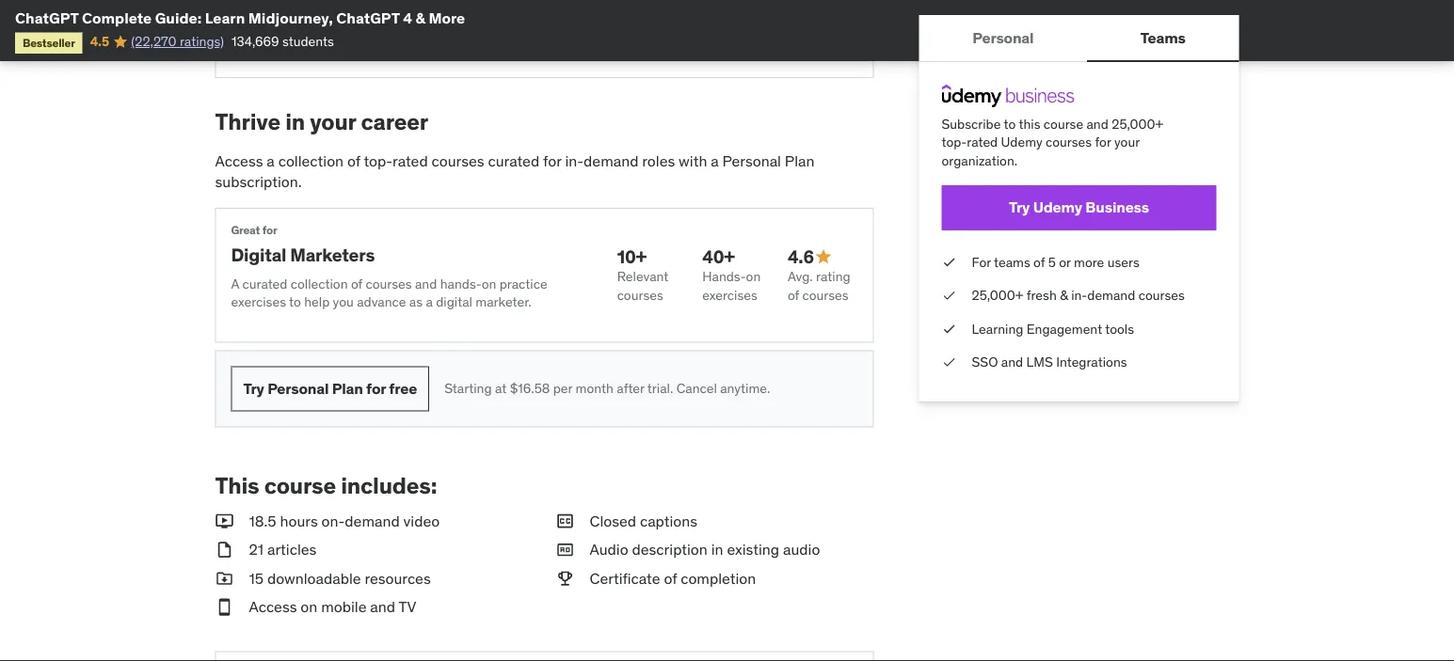 Task type: locate. For each thing, give the bounding box(es) containing it.
relevant
[[617, 268, 669, 285]]

curated inside access a collection of top-rated courses curated for in-demand roles with a personal plan subscription.
[[488, 151, 540, 170]]

access for access on mobile and tv
[[249, 598, 297, 617]]

of left top-
[[347, 151, 360, 170]]

career
[[361, 108, 428, 136]]

1 horizontal spatial in
[[711, 540, 724, 560]]

& right the fresh
[[1060, 287, 1068, 304]]

collection inside great for digital marketers a curated collection of courses and hands-on practice exercises to help you advance as a digital marketer.
[[291, 275, 348, 292]]

your inside the subscribe to this course and 25,000+ top‑rated udemy courses for your organization.
[[1115, 134, 1140, 151]]

on-
[[322, 512, 345, 531]]

to left this
[[1004, 115, 1016, 132]]

0 vertical spatial curated
[[488, 151, 540, 170]]

10+ relevant courses
[[617, 245, 669, 304]]

sso
[[972, 354, 998, 371]]

1 horizontal spatial a
[[426, 294, 433, 311]]

courses down rating
[[803, 287, 849, 304]]

134,669 students
[[232, 33, 334, 50]]

1 horizontal spatial on
[[482, 275, 497, 292]]

a right with
[[711, 151, 719, 170]]

ratings)
[[180, 33, 224, 50]]

for teams of 5 or more users
[[972, 254, 1140, 270]]

0 horizontal spatial demand
[[345, 512, 400, 531]]

2 chatgpt from the left
[[336, 8, 400, 27]]

small image for 21 articles
[[215, 540, 234, 561]]

on up marketer.
[[482, 275, 497, 292]]

0 vertical spatial plan
[[785, 151, 815, 170]]

courses up advance
[[366, 275, 412, 292]]

marketer.
[[476, 294, 532, 311]]

free
[[389, 379, 417, 398]]

existing
[[727, 540, 780, 560]]

collection down thrive in your career on the top left
[[278, 151, 344, 170]]

1 horizontal spatial personal
[[723, 151, 781, 170]]

0 horizontal spatial chatgpt
[[15, 8, 79, 27]]

1 horizontal spatial to
[[1004, 115, 1016, 132]]

1 vertical spatial 25,000+
[[972, 287, 1024, 304]]

courses inside access a collection of top-rated courses curated for in-demand roles with a personal plan subscription.
[[432, 151, 485, 170]]

0 horizontal spatial xsmall image
[[304, 36, 319, 51]]

video
[[403, 512, 440, 531]]

small image for certificate of completion
[[556, 569, 575, 590]]

0 vertical spatial to
[[1004, 115, 1016, 132]]

1 horizontal spatial 25,000+
[[1112, 115, 1164, 132]]

25,000+
[[1112, 115, 1164, 132], [972, 287, 1024, 304]]

curated inside great for digital marketers a curated collection of courses and hands-on practice exercises to help you advance as a digital marketer.
[[242, 275, 288, 292]]

& right 4
[[416, 8, 425, 27]]

and
[[1087, 115, 1109, 132], [415, 275, 437, 292], [1002, 354, 1024, 371], [370, 598, 395, 617]]

3 xsmall image from the top
[[942, 320, 957, 339]]

more
[[429, 8, 465, 27]]

0 horizontal spatial &
[[416, 8, 425, 27]]

courses down relevant
[[617, 287, 664, 304]]

small image left closed
[[556, 511, 575, 532]]

digital
[[436, 294, 473, 311]]

audio description in existing audio
[[590, 540, 820, 560]]

try for try personal plan for free
[[243, 379, 264, 398]]

1 horizontal spatial in-
[[1072, 287, 1088, 304]]

1 vertical spatial small image
[[556, 540, 575, 561]]

exercises down hands- on the top of the page
[[703, 287, 758, 304]]

udemy
[[1001, 134, 1043, 151], [1033, 198, 1083, 217]]

0 vertical spatial try
[[1009, 198, 1030, 217]]

in- down the more
[[1072, 287, 1088, 304]]

access inside access a collection of top-rated courses curated for in-demand roles with a personal plan subscription.
[[215, 151, 263, 170]]

courses right rated
[[432, 151, 485, 170]]

a up subscription.
[[267, 151, 275, 170]]

tab list containing personal
[[919, 15, 1239, 62]]

1 vertical spatial to
[[289, 294, 301, 311]]

and inside great for digital marketers a curated collection of courses and hands-on practice exercises to help you advance as a digital marketer.
[[415, 275, 437, 292]]

small image
[[215, 511, 234, 532], [556, 540, 575, 561], [215, 597, 234, 618]]

2 vertical spatial small image
[[215, 597, 234, 618]]

in right thrive
[[285, 108, 305, 136]]

0 vertical spatial xsmall image
[[942, 253, 957, 272]]

1 vertical spatial demand
[[1088, 287, 1136, 304]]

1 horizontal spatial curated
[[488, 151, 540, 170]]

small image for 15 downloadable resources
[[215, 569, 234, 590]]

2 horizontal spatial demand
[[1088, 287, 1136, 304]]

personal right with
[[723, 151, 781, 170]]

in
[[285, 108, 305, 136], [711, 540, 724, 560]]

try inside thrive in your career element
[[243, 379, 264, 398]]

to left the help
[[289, 294, 301, 311]]

1 vertical spatial in
[[711, 540, 724, 560]]

after
[[617, 380, 645, 397]]

course up hours
[[264, 472, 336, 500]]

25,000+ up the learning
[[972, 287, 1024, 304]]

your up business
[[1115, 134, 1140, 151]]

0 vertical spatial udemy
[[1001, 134, 1043, 151]]

closed
[[590, 512, 637, 531]]

1 horizontal spatial course
[[1044, 115, 1084, 132]]

134,669
[[232, 33, 279, 50]]

xsmall image left for
[[942, 253, 957, 272]]

1 horizontal spatial demand
[[584, 151, 639, 170]]

of up you
[[351, 275, 363, 292]]

on left avg.
[[746, 268, 761, 285]]

1 vertical spatial xsmall image
[[942, 287, 957, 305]]

small image for closed captions
[[556, 511, 575, 532]]

1 vertical spatial in-
[[1072, 287, 1088, 304]]

demand inside access a collection of top-rated courses curated for in-demand roles with a personal plan subscription.
[[584, 151, 639, 170]]

0 horizontal spatial in
[[285, 108, 305, 136]]

of
[[347, 151, 360, 170], [1034, 254, 1045, 270], [351, 275, 363, 292], [788, 287, 799, 304], [664, 569, 677, 588]]

xsmall image left the learning
[[942, 320, 957, 339]]

0 vertical spatial &
[[416, 8, 425, 27]]

0 vertical spatial in
[[285, 108, 305, 136]]

0 horizontal spatial curated
[[242, 275, 288, 292]]

15
[[249, 569, 264, 588]]

2 horizontal spatial a
[[711, 151, 719, 170]]

0 vertical spatial xsmall image
[[304, 36, 319, 51]]

help
[[304, 294, 330, 311]]

and left tv
[[370, 598, 395, 617]]

small image left '15'
[[215, 569, 234, 590]]

this course includes:
[[215, 472, 437, 500]]

cancel
[[677, 380, 717, 397]]

xsmall image
[[304, 36, 319, 51], [942, 354, 957, 372]]

with
[[679, 151, 707, 170]]

small image left certificate
[[556, 569, 575, 590]]

for inside the subscribe to this course and 25,000+ top‑rated udemy courses for your organization.
[[1095, 134, 1112, 151]]

25,000+ up business
[[1112, 115, 1164, 132]]

xsmall image right less
[[304, 36, 319, 51]]

1 horizontal spatial chatgpt
[[336, 8, 400, 27]]

demand left roles
[[584, 151, 639, 170]]

0 vertical spatial in-
[[565, 151, 584, 170]]

1 horizontal spatial your
[[1115, 134, 1140, 151]]

udemy up for teams of 5 or more users
[[1033, 198, 1083, 217]]

2 xsmall image from the top
[[942, 287, 957, 305]]

your left career
[[310, 108, 356, 136]]

0 vertical spatial collection
[[278, 151, 344, 170]]

a
[[231, 275, 239, 292]]

collection inside access a collection of top-rated courses curated for in-demand roles with a personal plan subscription.
[[278, 151, 344, 170]]

subscription.
[[215, 172, 302, 192]]

1 vertical spatial access
[[249, 598, 297, 617]]

month
[[576, 380, 614, 397]]

1 horizontal spatial try
[[1009, 198, 1030, 217]]

0 horizontal spatial plan
[[332, 379, 363, 398]]

to inside great for digital marketers a curated collection of courses and hands-on practice exercises to help you advance as a digital marketer.
[[289, 294, 301, 311]]

your
[[310, 108, 356, 136], [1115, 134, 1140, 151]]

per
[[553, 380, 573, 397]]

2 horizontal spatial personal
[[973, 28, 1034, 47]]

1 vertical spatial xsmall image
[[942, 354, 957, 372]]

on down downloadable
[[301, 598, 318, 617]]

chatgpt
[[15, 8, 79, 27], [336, 8, 400, 27]]

1 vertical spatial plan
[[332, 379, 363, 398]]

2 horizontal spatial on
[[746, 268, 761, 285]]

advance
[[357, 294, 406, 311]]

small image for 18.5
[[215, 511, 234, 532]]

a
[[267, 151, 275, 170], [711, 151, 719, 170], [426, 294, 433, 311]]

small image
[[814, 248, 833, 266], [556, 511, 575, 532], [215, 540, 234, 561], [215, 569, 234, 590], [556, 569, 575, 590]]

0 horizontal spatial in-
[[565, 151, 584, 170]]

exercises down a
[[231, 294, 286, 311]]

18.5 hours on-demand video
[[249, 512, 440, 531]]

xsmall image left sso in the right bottom of the page
[[942, 354, 957, 372]]

1 horizontal spatial &
[[1060, 287, 1068, 304]]

xsmall image left the fresh
[[942, 287, 957, 305]]

1 vertical spatial collection
[[291, 275, 348, 292]]

1 vertical spatial course
[[264, 472, 336, 500]]

1 horizontal spatial xsmall image
[[942, 354, 957, 372]]

personal inside button
[[973, 28, 1034, 47]]

digital
[[231, 244, 286, 267]]

collection up the help
[[291, 275, 348, 292]]

5
[[1049, 254, 1056, 270]]

access up subscription.
[[215, 151, 263, 170]]

courses inside avg. rating of courses
[[803, 287, 849, 304]]

small image up rating
[[814, 248, 833, 266]]

small image left 21 at the left bottom of page
[[215, 540, 234, 561]]

2 vertical spatial demand
[[345, 512, 400, 531]]

collection
[[278, 151, 344, 170], [291, 275, 348, 292]]

0 horizontal spatial course
[[264, 472, 336, 500]]

2 vertical spatial personal
[[268, 379, 329, 398]]

access down '15'
[[249, 598, 297, 617]]

1 xsmall image from the top
[[942, 253, 957, 272]]

in- inside access a collection of top-rated courses curated for in-demand roles with a personal plan subscription.
[[565, 151, 584, 170]]

and up as
[[415, 275, 437, 292]]

0 horizontal spatial your
[[310, 108, 356, 136]]

demand down includes:
[[345, 512, 400, 531]]

1 vertical spatial udemy
[[1033, 198, 1083, 217]]

1 vertical spatial try
[[243, 379, 264, 398]]

0 vertical spatial access
[[215, 151, 263, 170]]

integrations
[[1057, 354, 1128, 371]]

rated
[[393, 151, 428, 170]]

0 horizontal spatial a
[[267, 151, 275, 170]]

audio
[[590, 540, 629, 560]]

0 horizontal spatial exercises
[[231, 294, 286, 311]]

1 horizontal spatial plan
[[785, 151, 815, 170]]

15 downloadable resources
[[249, 569, 431, 588]]

courses inside the subscribe to this course and 25,000+ top‑rated udemy courses for your organization.
[[1046, 134, 1092, 151]]

courses up try udemy business
[[1046, 134, 1092, 151]]

personal up udemy business image
[[973, 28, 1034, 47]]

access for access a collection of top-rated courses curated for in-demand roles with a personal plan subscription.
[[215, 151, 263, 170]]

on inside great for digital marketers a curated collection of courses and hands-on practice exercises to help you advance as a digital marketer.
[[482, 275, 497, 292]]

exercises
[[703, 287, 758, 304], [231, 294, 286, 311]]

0 vertical spatial small image
[[215, 511, 234, 532]]

1 vertical spatial curated
[[242, 275, 288, 292]]

0 vertical spatial course
[[1044, 115, 1084, 132]]

1 vertical spatial personal
[[723, 151, 781, 170]]

0 vertical spatial 25,000+
[[1112, 115, 1164, 132]]

4.5
[[90, 33, 109, 50]]

0 horizontal spatial to
[[289, 294, 301, 311]]

personal down the help
[[268, 379, 329, 398]]

1 vertical spatial &
[[1060, 287, 1068, 304]]

xsmall image
[[942, 253, 957, 272], [942, 287, 957, 305], [942, 320, 957, 339]]

2 vertical spatial xsmall image
[[942, 320, 957, 339]]

chatgpt up "bestseller" on the left top of the page
[[15, 8, 79, 27]]

closed captions
[[590, 512, 698, 531]]

course right this
[[1044, 115, 1084, 132]]

and right this
[[1087, 115, 1109, 132]]

exercises inside great for digital marketers a curated collection of courses and hands-on practice exercises to help you advance as a digital marketer.
[[231, 294, 286, 311]]

0 vertical spatial personal
[[973, 28, 1034, 47]]

downloadable
[[267, 569, 361, 588]]

in up completion
[[711, 540, 724, 560]]

for inside great for digital marketers a curated collection of courses and hands-on practice exercises to help you advance as a digital marketer.
[[262, 223, 277, 238]]

0 horizontal spatial on
[[301, 598, 318, 617]]

chatgpt left 4
[[336, 8, 400, 27]]

of down avg.
[[788, 287, 799, 304]]

4
[[403, 8, 412, 27]]

udemy down this
[[1001, 134, 1043, 151]]

demand up tools
[[1088, 287, 1136, 304]]

in- left roles
[[565, 151, 584, 170]]

a right as
[[426, 294, 433, 311]]

personal
[[973, 28, 1034, 47], [723, 151, 781, 170], [268, 379, 329, 398]]

0 vertical spatial demand
[[584, 151, 639, 170]]

less
[[276, 35, 300, 52]]

articles
[[267, 540, 317, 560]]

users
[[1108, 254, 1140, 270]]

tab list
[[919, 15, 1239, 62]]

bestseller
[[23, 35, 75, 50]]

starting
[[445, 380, 492, 397]]

0 horizontal spatial try
[[243, 379, 264, 398]]

1 horizontal spatial exercises
[[703, 287, 758, 304]]



Task type: describe. For each thing, give the bounding box(es) containing it.
0 horizontal spatial 25,000+
[[972, 287, 1024, 304]]

chatgpt complete guide: learn midjourney, chatgpt 4 & more
[[15, 8, 465, 27]]

21
[[249, 540, 264, 560]]

organization.
[[942, 152, 1018, 169]]

rating
[[816, 268, 851, 285]]

teams
[[1141, 28, 1186, 47]]

subscribe
[[942, 115, 1001, 132]]

subscribe to this course and 25,000+ top‑rated udemy courses for your organization.
[[942, 115, 1164, 169]]

business
[[1086, 198, 1150, 217]]

resources
[[365, 569, 431, 588]]

try personal plan for free
[[243, 379, 417, 398]]

21 articles
[[249, 540, 317, 560]]

top‑rated
[[942, 134, 998, 151]]

exercises inside 40+ hands-on exercises
[[703, 287, 758, 304]]

midjourney,
[[248, 8, 333, 27]]

digital marketers link
[[231, 244, 375, 267]]

complete
[[82, 8, 152, 27]]

to inside the subscribe to this course and 25,000+ top‑rated udemy courses for your organization.
[[1004, 115, 1016, 132]]

certificate of completion
[[590, 569, 756, 588]]

practice
[[500, 275, 548, 292]]

40+
[[703, 245, 735, 268]]

mobile
[[321, 598, 367, 617]]

try for try udemy business
[[1009, 198, 1030, 217]]

show less button
[[239, 25, 319, 62]]

$16.58
[[510, 380, 550, 397]]

this
[[1019, 115, 1041, 132]]

students
[[282, 33, 334, 50]]

learning
[[972, 321, 1024, 337]]

teams
[[994, 254, 1031, 270]]

starting at $16.58 per month after trial. cancel anytime.
[[445, 380, 770, 397]]

for
[[972, 254, 991, 270]]

at
[[495, 380, 507, 397]]

small image for access
[[215, 597, 234, 618]]

personal button
[[919, 15, 1088, 60]]

captions
[[640, 512, 698, 531]]

and inside the subscribe to this course and 25,000+ top‑rated udemy courses for your organization.
[[1087, 115, 1109, 132]]

thrive in your career element
[[215, 108, 874, 428]]

lms
[[1027, 354, 1053, 371]]

teams button
[[1088, 15, 1239, 60]]

personal inside access a collection of top-rated courses curated for in-demand roles with a personal plan subscription.
[[723, 151, 781, 170]]

show less
[[239, 35, 300, 52]]

25,000+ fresh & in-demand courses
[[972, 287, 1185, 304]]

of inside access a collection of top-rated courses curated for in-demand roles with a personal plan subscription.
[[347, 151, 360, 170]]

of inside great for digital marketers a curated collection of courses and hands-on practice exercises to help you advance as a digital marketer.
[[351, 275, 363, 292]]

completion
[[681, 569, 756, 588]]

as
[[409, 294, 423, 311]]

courses inside great for digital marketers a curated collection of courses and hands-on practice exercises to help you advance as a digital marketer.
[[366, 275, 412, 292]]

marketers
[[290, 244, 375, 267]]

0 horizontal spatial personal
[[268, 379, 329, 398]]

courses inside 10+ relevant courses
[[617, 287, 664, 304]]

udemy inside the subscribe to this course and 25,000+ top‑rated udemy courses for your organization.
[[1001, 134, 1043, 151]]

learn
[[205, 8, 245, 27]]

4.6
[[788, 245, 814, 268]]

roles
[[642, 151, 675, 170]]

more
[[1074, 254, 1105, 270]]

of left 5
[[1034, 254, 1045, 270]]

and right sso in the right bottom of the page
[[1002, 354, 1024, 371]]

xsmall image for for
[[942, 253, 957, 272]]

anytime.
[[720, 380, 770, 397]]

avg.
[[788, 268, 813, 285]]

of down description
[[664, 569, 677, 588]]

18.5
[[249, 512, 276, 531]]

description
[[632, 540, 708, 560]]

access a collection of top-rated courses curated for in-demand roles with a personal plan subscription.
[[215, 151, 815, 192]]

small image inside thrive in your career element
[[814, 248, 833, 266]]

top-
[[364, 151, 393, 170]]

udemy business image
[[942, 85, 1075, 107]]

of inside avg. rating of courses
[[788, 287, 799, 304]]

25,000+ inside the subscribe to this course and 25,000+ top‑rated udemy courses for your organization.
[[1112, 115, 1164, 132]]

fresh
[[1027, 287, 1057, 304]]

show
[[239, 35, 273, 52]]

tools
[[1106, 321, 1135, 337]]

hands-
[[703, 268, 746, 285]]

1 chatgpt from the left
[[15, 8, 79, 27]]

thrive
[[215, 108, 281, 136]]

a inside great for digital marketers a curated collection of courses and hands-on practice exercises to help you advance as a digital marketer.
[[426, 294, 433, 311]]

thrive in your career
[[215, 108, 428, 136]]

try personal plan for free link
[[231, 367, 429, 412]]

great
[[231, 223, 260, 238]]

hands-
[[440, 275, 482, 292]]

40+ hands-on exercises
[[703, 245, 761, 304]]

avg. rating of courses
[[788, 268, 851, 304]]

small image for audio
[[556, 540, 575, 561]]

hours
[[280, 512, 318, 531]]

includes:
[[341, 472, 437, 500]]

xsmall image for learning
[[942, 320, 957, 339]]

xsmall image for 25,000+
[[942, 287, 957, 305]]

trial.
[[648, 380, 673, 397]]

your inside thrive in your career element
[[310, 108, 356, 136]]

access on mobile and tv
[[249, 598, 416, 617]]

on inside 40+ hands-on exercises
[[746, 268, 761, 285]]

xsmall image inside show less button
[[304, 36, 319, 51]]

you
[[333, 294, 354, 311]]

(22,270
[[131, 33, 177, 50]]

audio
[[783, 540, 820, 560]]

try udemy business link
[[942, 185, 1217, 230]]

plan inside access a collection of top-rated courses curated for in-demand roles with a personal plan subscription.
[[785, 151, 815, 170]]

for inside access a collection of top-rated courses curated for in-demand roles with a personal plan subscription.
[[543, 151, 562, 170]]

certificate
[[590, 569, 660, 588]]

learning engagement tools
[[972, 321, 1135, 337]]

in inside thrive in your career element
[[285, 108, 305, 136]]

course inside the subscribe to this course and 25,000+ top‑rated udemy courses for your organization.
[[1044, 115, 1084, 132]]

courses down users
[[1139, 287, 1185, 304]]

or
[[1059, 254, 1071, 270]]

great for digital marketers a curated collection of courses and hands-on practice exercises to help you advance as a digital marketer.
[[231, 223, 548, 311]]

tv
[[399, 598, 416, 617]]

this
[[215, 472, 259, 500]]



Task type: vqa. For each thing, say whether or not it's contained in the screenshot.
Complete C# Unity Game Developer 3D link at the bottom of page
no



